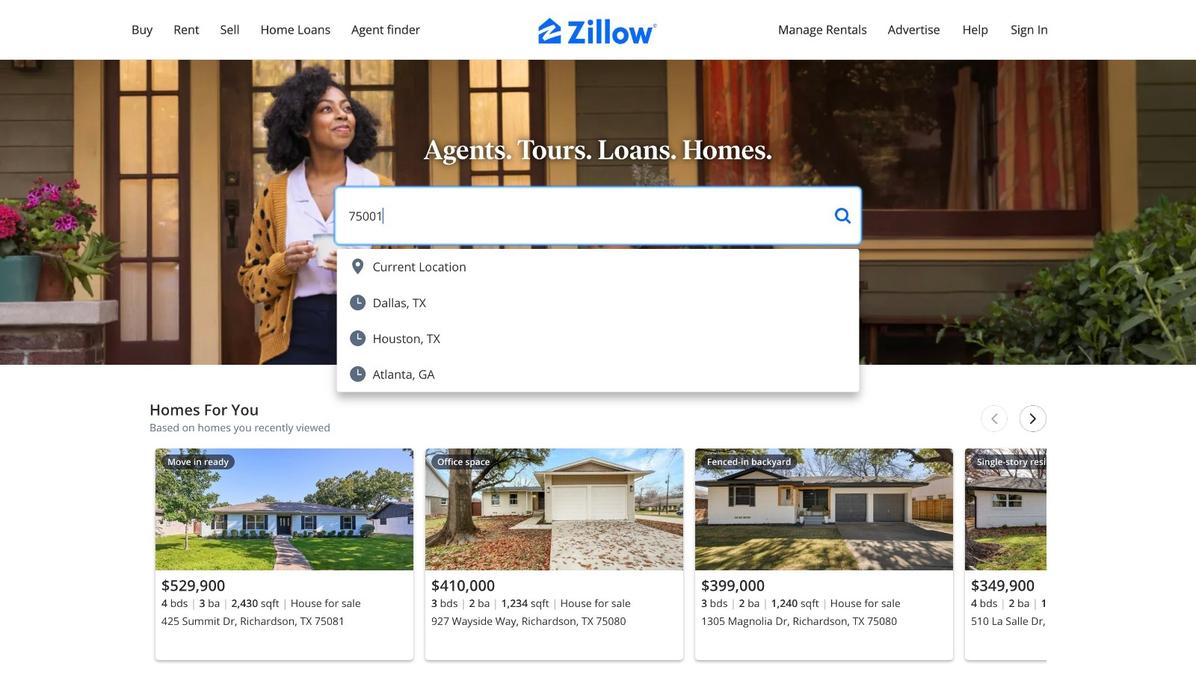 Task type: vqa. For each thing, say whether or not it's contained in the screenshot.
topmost Security
no



Task type: describe. For each thing, give the bounding box(es) containing it.
main navigation
[[0, 0, 1197, 60]]

1 group from the left
[[156, 449, 414, 661]]

4 option from the top
[[337, 356, 860, 392]]

1305 magnolia dr, richardson, tx 75080 element
[[696, 449, 954, 661]]

510 la salle dr, richardson, tx 75081 image
[[966, 449, 1197, 571]]

2 group from the left
[[426, 449, 684, 661]]

4 group from the left
[[966, 449, 1197, 661]]

3 group from the left
[[696, 449, 954, 661]]

425 summit dr, richardson, tx 75081 element
[[156, 449, 414, 661]]

510 la salle dr, richardson, tx 75081 element
[[966, 449, 1197, 661]]

1 option from the top
[[337, 249, 860, 285]]



Task type: locate. For each thing, give the bounding box(es) containing it.
zillow logo image
[[539, 18, 658, 44]]

list box
[[337, 249, 860, 392]]

2 option from the top
[[337, 285, 860, 321]]

425 summit dr, richardson, tx 75081 image
[[156, 449, 414, 571]]

1305 magnolia dr, richardson, tx 75080 image
[[696, 449, 954, 571]]

Enter an address, neighborhood, city, or ZIP code text field
[[337, 189, 824, 243]]

group
[[156, 449, 414, 661], [426, 449, 684, 661], [696, 449, 954, 661], [966, 449, 1197, 661]]

home recommendations carousel element
[[150, 401, 1197, 674]]

list
[[150, 443, 1197, 674]]

option
[[337, 249, 860, 285], [337, 285, 860, 321], [337, 321, 860, 356], [337, 356, 860, 392]]

927 wayside way, richardson, tx 75080 element
[[426, 449, 684, 661]]

927 wayside way, richardson, tx 75080 image
[[426, 449, 684, 571]]

3 option from the top
[[337, 321, 860, 356]]



